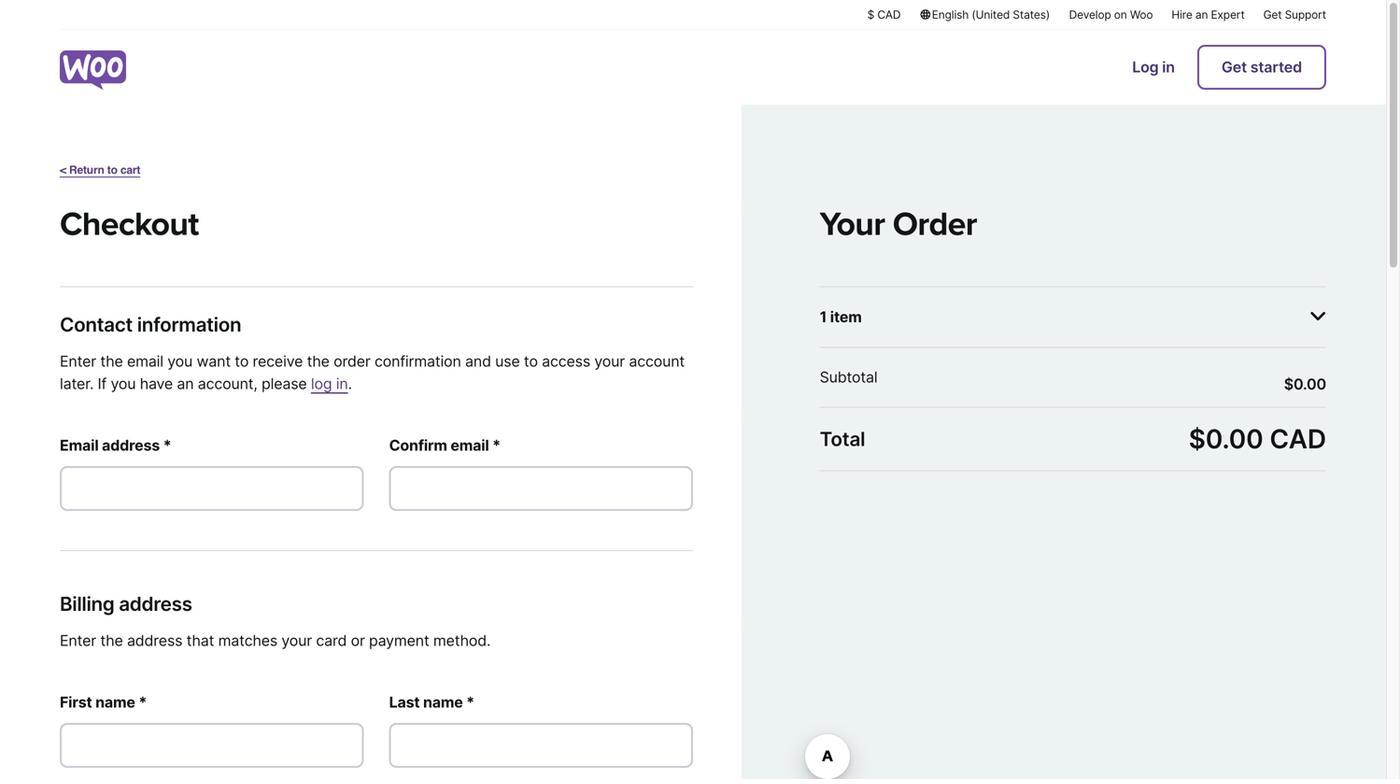 Task type: describe. For each thing, give the bounding box(es) containing it.
access
[[542, 352, 591, 371]]

$ for $ 0.00 cad
[[1189, 423, 1206, 455]]

2 horizontal spatial to
[[524, 352, 538, 371]]

* for last name *
[[466, 693, 475, 711]]

an inside enter the email you want to receive the order confirmation and use to access your account later. if you have an account, please
[[177, 375, 194, 393]]

have
[[140, 375, 173, 393]]

enter for enter the address that matches your card or payment method.
[[60, 632, 96, 650]]

cart
[[120, 164, 140, 177]]

1 horizontal spatial cad
[[1270, 423, 1327, 455]]

and
[[465, 352, 491, 371]]

english (united states)
[[932, 8, 1050, 21]]

payment
[[369, 632, 429, 650]]

billing address
[[60, 592, 192, 616]]

billing
[[60, 592, 114, 616]]

1 item
[[820, 308, 862, 326]]

english
[[932, 8, 969, 21]]

information
[[137, 313, 241, 337]]

.
[[348, 375, 352, 393]]

subtotal
[[820, 368, 878, 386]]

log
[[311, 375, 332, 393]]

$ cad
[[868, 8, 901, 21]]

last name *
[[389, 693, 475, 711]]

develop on woo link
[[1070, 7, 1153, 22]]

the for want
[[100, 352, 123, 371]]

support
[[1285, 8, 1327, 21]]

0.00 for 0.00
[[1294, 375, 1327, 393]]

that
[[187, 632, 214, 650]]

1 vertical spatial you
[[111, 375, 136, 393]]

0 vertical spatial you
[[167, 352, 193, 371]]

order
[[893, 205, 977, 244]]

0 horizontal spatial to
[[107, 164, 117, 177]]

in for log in
[[1163, 58, 1175, 76]]

get started
[[1222, 58, 1302, 76]]

1 horizontal spatial an
[[1196, 8, 1208, 21]]

hire an expert
[[1172, 8, 1245, 21]]

later.
[[60, 375, 94, 393]]

in for log in .
[[336, 375, 348, 393]]

angle down image
[[1310, 309, 1327, 324]]

* for confirm email *
[[493, 436, 501, 455]]

<
[[60, 164, 66, 177]]

email inside enter the email you want to receive the order confirmation and use to access your account later. if you have an account, please
[[127, 352, 163, 371]]

your order
[[820, 205, 977, 244]]

checkout
[[60, 205, 199, 244]]

contact information
[[60, 313, 241, 337]]

cad inside button
[[878, 8, 901, 21]]

* for first name *
[[139, 693, 147, 711]]

address for billing
[[119, 592, 192, 616]]

the for matches
[[100, 632, 123, 650]]

last
[[389, 693, 420, 711]]

log in
[[1133, 58, 1175, 76]]

address for email
[[102, 436, 160, 455]]

matches
[[218, 632, 278, 650]]

$ for $ cad
[[868, 8, 875, 21]]

* for email address *
[[163, 436, 171, 455]]

enter the email you want to receive the order confirmation and use to access your account later. if you have an account, please
[[60, 352, 685, 393]]

account,
[[198, 375, 258, 393]]

confirm email *
[[389, 436, 501, 455]]

hire an expert link
[[1172, 7, 1245, 22]]

want
[[197, 352, 231, 371]]

email
[[60, 436, 99, 455]]

item
[[830, 308, 862, 326]]

expert
[[1211, 8, 1245, 21]]



Task type: locate. For each thing, give the bounding box(es) containing it.
$ cad button
[[868, 7, 901, 22]]

1 horizontal spatial your
[[595, 352, 625, 371]]

2 enter from the top
[[60, 632, 96, 650]]

address right email
[[102, 436, 160, 455]]

if
[[98, 375, 107, 393]]

0 horizontal spatial cad
[[878, 8, 901, 21]]

get left support
[[1264, 8, 1282, 21]]

to
[[107, 164, 117, 177], [235, 352, 249, 371], [524, 352, 538, 371]]

enter
[[60, 352, 96, 371], [60, 632, 96, 650]]

develop
[[1070, 8, 1111, 21]]

get left started
[[1222, 58, 1247, 76]]

english (united states) button
[[920, 7, 1051, 22]]

* right first
[[139, 693, 147, 711]]

*
[[163, 436, 171, 455], [493, 436, 501, 455], [139, 693, 147, 711], [466, 693, 475, 711]]

enter for enter the email you want to receive the order confirmation and use to access your account later. if you have an account, please
[[60, 352, 96, 371]]

the
[[100, 352, 123, 371], [307, 352, 330, 371], [100, 632, 123, 650]]

$ inside button
[[868, 8, 875, 21]]

1 horizontal spatial to
[[235, 352, 249, 371]]

name for last
[[423, 693, 463, 711]]

email up the have
[[127, 352, 163, 371]]

0 horizontal spatial in
[[336, 375, 348, 393]]

your
[[820, 205, 885, 244]]

develop on woo
[[1070, 8, 1153, 21]]

2 vertical spatial $
[[1189, 423, 1206, 455]]

enter up later.
[[60, 352, 96, 371]]

the up log
[[307, 352, 330, 371]]

$ for $ 0.00
[[1284, 375, 1294, 393]]

to up account, at the left of page
[[235, 352, 249, 371]]

1 vertical spatial email
[[451, 436, 489, 455]]

an right the have
[[177, 375, 194, 393]]

get started link
[[1198, 45, 1327, 90]]

hire
[[1172, 8, 1193, 21]]

on
[[1114, 8, 1127, 21]]

email
[[127, 352, 163, 371], [451, 436, 489, 455]]

2 name from the left
[[423, 693, 463, 711]]

1 horizontal spatial 0.00
[[1294, 375, 1327, 393]]

you right if
[[111, 375, 136, 393]]

1 horizontal spatial name
[[423, 693, 463, 711]]

1 horizontal spatial $
[[1189, 423, 1206, 455]]

to left "cart"
[[107, 164, 117, 177]]

None text field
[[60, 723, 364, 768]]

2 vertical spatial address
[[127, 632, 183, 650]]

an right hire
[[1196, 8, 1208, 21]]

2 horizontal spatial $
[[1284, 375, 1294, 393]]

1 horizontal spatial in
[[1163, 58, 1175, 76]]

1 vertical spatial cad
[[1270, 423, 1327, 455]]

your
[[595, 352, 625, 371], [282, 632, 312, 650]]

1
[[820, 308, 827, 326]]

enter the address that matches your card or payment method.
[[60, 632, 491, 650]]

your right access
[[595, 352, 625, 371]]

* down method.
[[466, 693, 475, 711]]

enter inside enter the email you want to receive the order confirmation and use to access your account later. if you have an account, please
[[60, 352, 96, 371]]

contact
[[60, 313, 133, 337]]

0.00
[[1294, 375, 1327, 393], [1206, 423, 1264, 455]]

0 vertical spatial $
[[868, 8, 875, 21]]

log
[[1133, 58, 1159, 76]]

first name *
[[60, 693, 147, 711]]

please
[[262, 375, 307, 393]]

enter down billing in the bottom left of the page
[[60, 632, 96, 650]]

< return to cart
[[60, 164, 140, 177]]

0 vertical spatial an
[[1196, 8, 1208, 21]]

address left that
[[127, 632, 183, 650]]

* down the have
[[163, 436, 171, 455]]

None email field
[[60, 466, 364, 511], [389, 466, 693, 511], [60, 466, 364, 511], [389, 466, 693, 511]]

1 vertical spatial $
[[1284, 375, 1294, 393]]

(united
[[972, 8, 1010, 21]]

0 vertical spatial email
[[127, 352, 163, 371]]

return
[[69, 164, 104, 177]]

name right first
[[95, 693, 135, 711]]

0 vertical spatial enter
[[60, 352, 96, 371]]

name
[[95, 693, 135, 711], [423, 693, 463, 711]]

started
[[1251, 58, 1302, 76]]

log in link
[[311, 375, 348, 393]]

0 horizontal spatial get
[[1222, 58, 1247, 76]]

first
[[60, 693, 92, 711]]

get for get support
[[1264, 8, 1282, 21]]

1 vertical spatial get
[[1222, 58, 1247, 76]]

your inside enter the email you want to receive the order confirmation and use to access your account later. if you have an account, please
[[595, 352, 625, 371]]

1 horizontal spatial you
[[167, 352, 193, 371]]

0 horizontal spatial an
[[177, 375, 194, 393]]

cad down "$ 0.00"
[[1270, 423, 1327, 455]]

woo
[[1130, 8, 1153, 21]]

order
[[334, 352, 371, 371]]

1 vertical spatial your
[[282, 632, 312, 650]]

address up that
[[119, 592, 192, 616]]

0.00 for cad
[[1206, 423, 1264, 455]]

method.
[[433, 632, 491, 650]]

use
[[495, 352, 520, 371]]

log in link
[[1125, 47, 1183, 88]]

$ 0.00 cad
[[1189, 423, 1327, 455]]

card
[[316, 632, 347, 650]]

1 vertical spatial address
[[119, 592, 192, 616]]

email right confirm
[[451, 436, 489, 455]]

get support link
[[1264, 7, 1327, 22]]

the up if
[[100, 352, 123, 371]]

0 vertical spatial cad
[[878, 8, 901, 21]]

get for get started
[[1222, 58, 1247, 76]]

1 horizontal spatial get
[[1264, 8, 1282, 21]]

0 vertical spatial your
[[595, 352, 625, 371]]

account
[[629, 352, 685, 371]]

1 vertical spatial in
[[336, 375, 348, 393]]

0 horizontal spatial your
[[282, 632, 312, 650]]

0 horizontal spatial name
[[95, 693, 135, 711]]

0 horizontal spatial you
[[111, 375, 136, 393]]

cad left "english"
[[878, 8, 901, 21]]

$ 0.00
[[1284, 375, 1327, 393]]

1 item button
[[820, 286, 1327, 347]]

0 vertical spatial 0.00
[[1294, 375, 1327, 393]]

an
[[1196, 8, 1208, 21], [177, 375, 194, 393]]

states)
[[1013, 8, 1050, 21]]

your left card
[[282, 632, 312, 650]]

None text field
[[389, 723, 693, 768]]

log in .
[[311, 375, 352, 393]]

0 horizontal spatial 0.00
[[1206, 423, 1264, 455]]

0 vertical spatial address
[[102, 436, 160, 455]]

0 horizontal spatial $
[[868, 8, 875, 21]]

0 vertical spatial in
[[1163, 58, 1175, 76]]

in
[[1163, 58, 1175, 76], [336, 375, 348, 393]]

the down billing address
[[100, 632, 123, 650]]

1 vertical spatial 0.00
[[1206, 423, 1264, 455]]

name for first
[[95, 693, 135, 711]]

1 enter from the top
[[60, 352, 96, 371]]

1 name from the left
[[95, 693, 135, 711]]

1 horizontal spatial email
[[451, 436, 489, 455]]

email address *
[[60, 436, 171, 455]]

or
[[351, 632, 365, 650]]

get support
[[1264, 8, 1327, 21]]

you up the have
[[167, 352, 193, 371]]

0 vertical spatial get
[[1264, 8, 1282, 21]]

receive
[[253, 352, 303, 371]]

$
[[868, 8, 875, 21], [1284, 375, 1294, 393], [1189, 423, 1206, 455]]

to right use
[[524, 352, 538, 371]]

address
[[102, 436, 160, 455], [119, 592, 192, 616], [127, 632, 183, 650]]

name right "last"
[[423, 693, 463, 711]]

* right confirm
[[493, 436, 501, 455]]

you
[[167, 352, 193, 371], [111, 375, 136, 393]]

1 vertical spatial an
[[177, 375, 194, 393]]

total
[[820, 427, 866, 451]]

get
[[1264, 8, 1282, 21], [1222, 58, 1247, 76]]

1 vertical spatial enter
[[60, 632, 96, 650]]

cad
[[878, 8, 901, 21], [1270, 423, 1327, 455]]

confirmation
[[375, 352, 461, 371]]

confirm
[[389, 436, 447, 455]]

0 horizontal spatial email
[[127, 352, 163, 371]]



Task type: vqa. For each thing, say whether or not it's contained in the screenshot.
text box
yes



